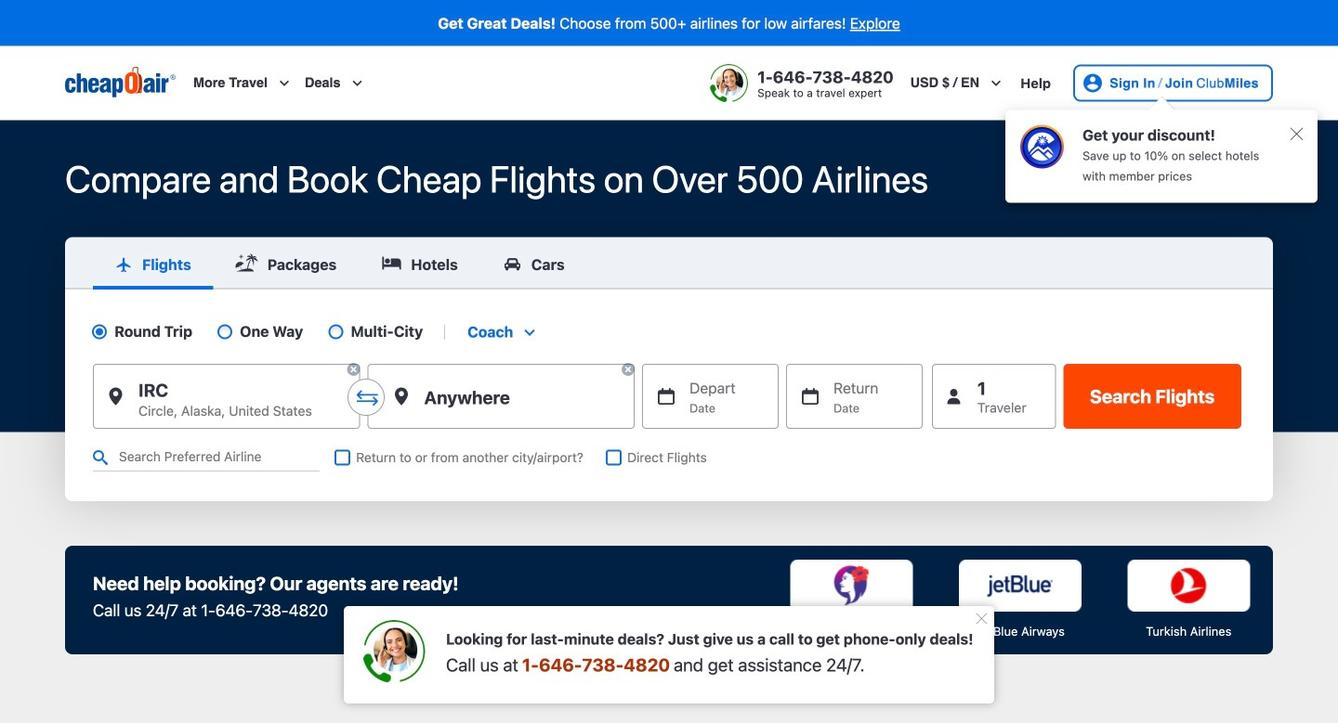 Task type: locate. For each thing, give the bounding box(es) containing it.
speak to a travel expert image
[[710, 64, 748, 103]]

form
[[65, 238, 1273, 502]]

None field
[[460, 323, 541, 342]]

None button
[[1063, 364, 1242, 429]]

cookie consent banner dialog
[[0, 638, 1338, 724]]

jetblue airways image
[[959, 560, 1082, 612]]

search image
[[93, 451, 108, 466]]

clear field image
[[346, 363, 361, 377]]

call us at1-646-738-4820 image
[[362, 621, 425, 684]]

hawaiian airlines image
[[790, 560, 913, 612]]

None search field
[[0, 120, 1338, 724]]



Task type: describe. For each thing, give the bounding box(es) containing it.
Search Preferred Airline text field
[[93, 444, 320, 472]]

turkish airlines image
[[1127, 560, 1250, 612]]

status icon image
[[1020, 125, 1064, 169]]

search widget tabs tab list
[[65, 238, 1273, 290]]

clear field image
[[621, 363, 636, 377]]



